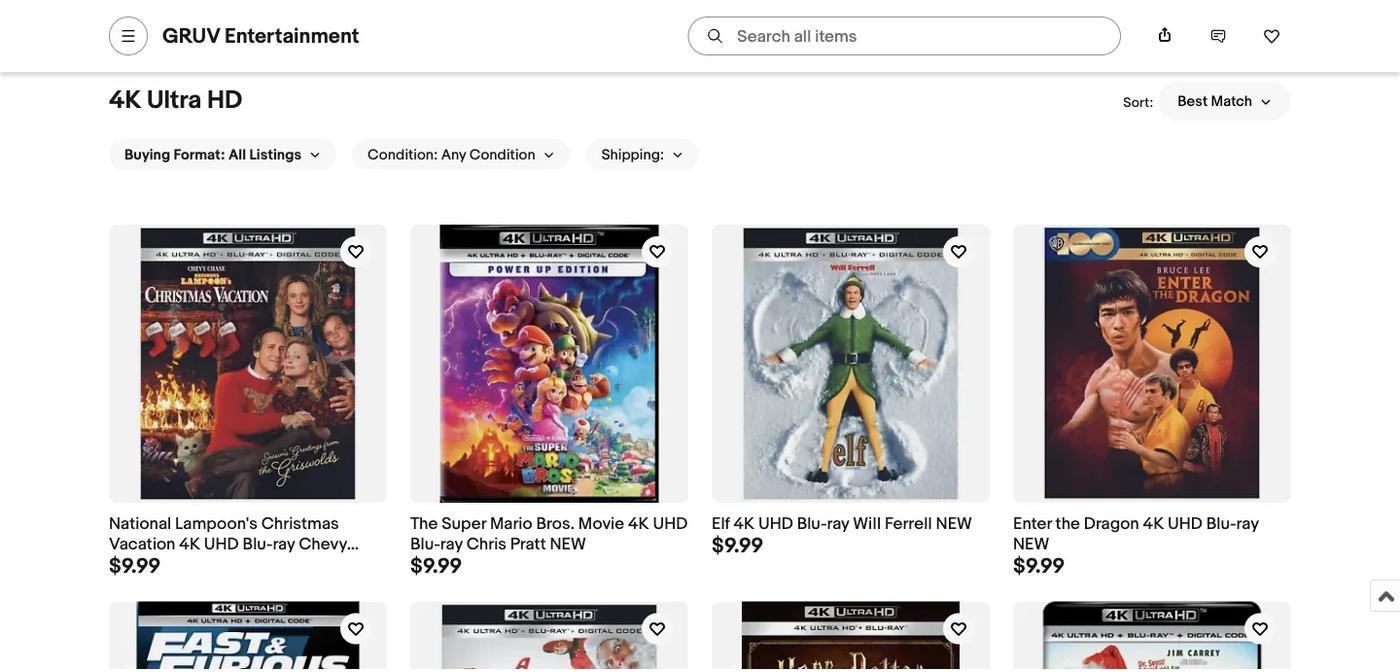 Task type: vqa. For each thing, say whether or not it's contained in the screenshot.
HD
yes



Task type: locate. For each thing, give the bounding box(es) containing it.
pratt
[[511, 535, 546, 555]]

uhd right vacation
[[204, 535, 239, 555]]

uhd left elf
[[653, 515, 688, 535]]

$9.99
[[712, 534, 764, 560], [109, 554, 161, 580], [411, 554, 462, 580], [1014, 554, 1066, 580]]

$9.99 for the super mario bros. movie 4k uhd blu-ray chris pratt new
[[411, 554, 462, 580]]

uhd inside the super mario bros. movie 4k uhd blu-ray chris pratt new
[[653, 515, 688, 535]]

ray inside national lampoon's christmas vacation 4k uhd blu-ray chevy chase new
[[273, 535, 295, 555]]

enter
[[1014, 515, 1052, 535]]

listings
[[249, 146, 302, 164]]

any
[[441, 146, 466, 164]]

4k left 'ultra'
[[109, 86, 141, 116]]

about tab
[[364, 22, 405, 40]]

uhd right dragon
[[1168, 515, 1203, 535]]

Search all items field
[[688, 17, 1122, 55]]

uhd inside national lampoon's christmas vacation 4k uhd blu-ray chevy chase new
[[204, 535, 239, 555]]

ray inside enter the dragon 4k uhd blu-ray new
[[1237, 515, 1259, 535]]

buying format: all listings button
[[109, 140, 337, 171]]

condition:
[[368, 146, 438, 164]]

super
[[442, 515, 486, 535]]

the super mario bros. movie 4k uhd blu-ray chris pratt new : quick view image
[[440, 225, 659, 503]]

ferrell
[[885, 515, 933, 535]]

new right ferrell
[[936, 515, 973, 535]]

the super mario bros. movie 4k uhd blu-ray chris pratt new button
[[411, 515, 689, 555]]

save this seller gruv-entertainment image
[[1264, 27, 1281, 45]]

national lampoon's christmas vacation 4k uhd blu-ray chevy chase new button
[[109, 515, 387, 575]]

4k right movie
[[628, 515, 649, 535]]

chevy
[[299, 535, 347, 555]]

match
[[1212, 93, 1253, 110]]

4k inside enter the dragon 4k uhd blu-ray new
[[1144, 515, 1165, 535]]

new
[[936, 515, 973, 535], [550, 535, 586, 555], [1014, 535, 1050, 555], [162, 555, 198, 575]]

gruv entertainment link
[[162, 23, 360, 49]]

ultra
[[147, 86, 202, 116]]

lampoon's
[[175, 515, 258, 535]]

best match
[[1178, 93, 1253, 110]]

elf 4k uhd blu-ray will ferrell new button
[[712, 515, 990, 535]]

$9.99 for national lampoon's christmas vacation 4k uhd blu-ray chevy chase new
[[109, 554, 161, 580]]

4k right vacation
[[179, 535, 200, 555]]

uhd
[[653, 515, 688, 535], [759, 515, 794, 535], [1168, 515, 1203, 535], [204, 535, 239, 555]]

harry potter complete 8-film collection 4k uhd blu-ray daniel radcliffe new : quick view image
[[742, 602, 960, 670]]

gruv entertainment
[[162, 23, 360, 49]]

blu- inside national lampoon's christmas vacation 4k uhd blu-ray chevy chase new
[[243, 535, 273, 555]]

blu-
[[797, 515, 827, 535], [1207, 515, 1237, 535], [243, 535, 273, 555], [411, 535, 441, 555]]

national
[[109, 515, 171, 535]]

4k
[[109, 86, 141, 116], [628, 515, 649, 535], [734, 515, 755, 535], [1144, 515, 1165, 535], [179, 535, 200, 555]]

new right chase
[[162, 555, 198, 575]]

dr. seuss' how the grinch stole christmas 4k uhd blu-ray jim carrey new : quick view image
[[1043, 602, 1262, 670]]

$9.99 for enter the dragon 4k uhd blu-ray new
[[1014, 554, 1066, 580]]

4k inside the super mario bros. movie 4k uhd blu-ray chris pratt new
[[628, 515, 649, 535]]

tab list
[[298, 15, 534, 51]]

buying
[[125, 146, 170, 164]]

new right the 'pratt'
[[550, 535, 586, 555]]

uhd right elf
[[759, 515, 794, 535]]

a christmas story 4k uhd blu-ray peter billingsley new : quick view image
[[439, 602, 660, 670]]

format:
[[174, 146, 225, 164]]

new left the
[[1014, 535, 1050, 555]]

about
[[364, 22, 405, 40]]

enter the dragon 4k uhd blu-ray new
[[1014, 515, 1259, 555]]

chase
[[109, 555, 158, 575]]

blu- inside the super mario bros. movie 4k uhd blu-ray chris pratt new
[[411, 535, 441, 555]]

4k right dragon
[[1144, 515, 1165, 535]]

movie
[[579, 515, 625, 535]]

entertainment
[[225, 23, 360, 49]]

new inside the super mario bros. movie 4k uhd blu-ray chris pratt new
[[550, 535, 586, 555]]

ray
[[827, 515, 850, 535], [1237, 515, 1259, 535], [273, 535, 295, 555], [441, 535, 463, 555]]

buying format: all listings
[[125, 146, 302, 164]]

condition: any condition
[[368, 146, 536, 164]]



Task type: describe. For each thing, give the bounding box(es) containing it.
mario
[[490, 515, 533, 535]]

shipping:
[[602, 146, 665, 164]]

ray inside the super mario bros. movie 4k uhd blu-ray chris pratt new
[[441, 535, 463, 555]]

shop
[[298, 22, 333, 40]]

fast &amp; furious 10-movie collection 4k uhd blu-ray paul walker new : quick view image
[[137, 602, 359, 670]]

condition
[[469, 146, 536, 164]]

new inside national lampoon's christmas vacation 4k uhd blu-ray chevy chase new
[[162, 555, 198, 575]]

enter the dragon 4k uhd blu-ray  new : quick view image
[[1042, 225, 1264, 503]]

the
[[411, 515, 438, 535]]

will
[[853, 515, 881, 535]]

best
[[1178, 93, 1208, 110]]

hd
[[207, 86, 242, 116]]

national lampoon's christmas vacation 4k uhd blu-ray chevy chase new : quick view image
[[137, 225, 359, 503]]

elf
[[712, 515, 730, 535]]

dragon
[[1084, 515, 1140, 535]]

national lampoon's christmas vacation 4k uhd blu-ray chevy chase new
[[109, 515, 347, 575]]

bros.
[[536, 515, 575, 535]]

vacation
[[109, 535, 176, 555]]

elf 4k uhd blu-ray will ferrell new : quick view image
[[740, 225, 962, 503]]

4k right elf
[[734, 515, 755, 535]]

$9.99 for elf 4k uhd blu-ray will ferrell new
[[712, 534, 764, 560]]

the
[[1056, 515, 1081, 535]]

blu- inside enter the dragon 4k uhd blu-ray new
[[1207, 515, 1237, 535]]

chris
[[467, 535, 507, 555]]

all
[[228, 146, 246, 164]]

the super mario bros. movie 4k uhd blu-ray chris pratt new
[[411, 515, 688, 555]]

shipping: button
[[586, 140, 700, 171]]

new inside enter the dragon 4k uhd blu-ray new
[[1014, 535, 1050, 555]]

condition: any condition button
[[352, 140, 571, 171]]

uhd inside enter the dragon 4k uhd blu-ray new
[[1168, 515, 1203, 535]]

enter the dragon 4k uhd blu-ray new button
[[1014, 515, 1292, 555]]

gruv
[[162, 23, 220, 49]]

elf 4k uhd blu-ray will ferrell new
[[712, 515, 973, 535]]

christmas
[[261, 515, 339, 535]]

tab list containing shop
[[298, 15, 534, 51]]

best match button
[[1159, 82, 1292, 121]]

4k ultra hd
[[109, 86, 242, 116]]

4k inside national lampoon's christmas vacation 4k uhd blu-ray chevy chase new
[[179, 535, 200, 555]]

sort:
[[1124, 95, 1154, 112]]



